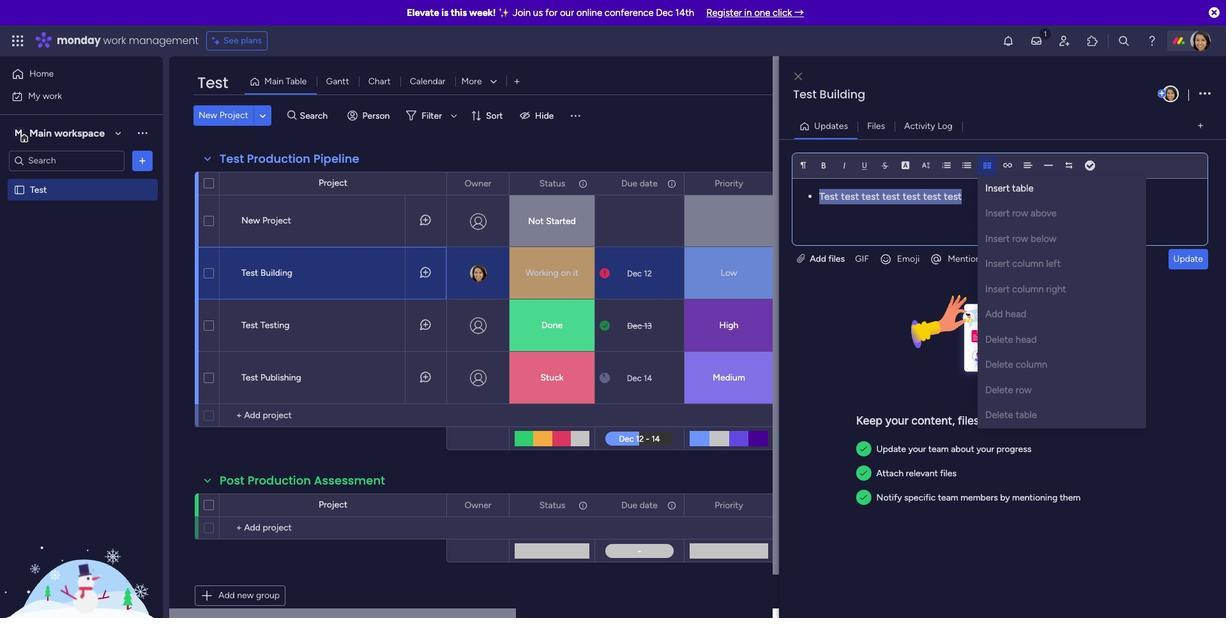 Task type: vqa. For each thing, say whether or not it's contained in the screenshot.
all to the left
no



Task type: locate. For each thing, give the bounding box(es) containing it.
files down update your team about your progress
[[940, 468, 957, 479]]

0 vertical spatial new project
[[199, 110, 248, 121]]

test down 'strikethrough' image
[[882, 190, 900, 202]]

delete down add head
[[986, 334, 1014, 345]]

production down v2 search image
[[247, 151, 311, 167]]

1 vertical spatial update
[[877, 444, 906, 455]]

dec left 14th
[[656, 7, 673, 19]]

1 vertical spatial due date
[[622, 500, 658, 511]]

0 vertical spatial priority field
[[712, 177, 747, 191]]

1 due date from the top
[[622, 178, 658, 189]]

✨
[[498, 7, 511, 19]]

Priority field
[[712, 177, 747, 191], [712, 499, 747, 513]]

see plans button
[[206, 31, 268, 50]]

column for right
[[1013, 283, 1044, 295]]

insert for insert row above
[[986, 208, 1010, 219]]

building up updates
[[820, 86, 866, 102]]

team right specific
[[938, 493, 959, 504]]

1 horizontal spatial add view image
[[1198, 121, 1204, 131]]

james peterson image
[[1191, 31, 1211, 51], [1163, 86, 1179, 102]]

stuck
[[541, 372, 564, 383]]

0 vertical spatial test building
[[793, 86, 866, 102]]

head up delete head
[[1006, 309, 1027, 320]]

conference
[[605, 7, 654, 19]]

1 horizontal spatial one
[[1094, 414, 1114, 428]]

2 due from the top
[[622, 500, 638, 511]]

files
[[867, 120, 885, 131]]

0 horizontal spatial test building
[[241, 268, 293, 279]]

files,
[[958, 414, 982, 428]]

building up testing
[[260, 268, 293, 279]]

option
[[0, 178, 163, 181]]

0 vertical spatial status
[[540, 178, 566, 189]]

1 due date field from the top
[[618, 177, 661, 191]]

insert inside insert row above link
[[986, 208, 1010, 219]]

test left testing
[[241, 320, 258, 331]]

1 insert from the top
[[986, 182, 1010, 194]]

delete up the delete table
[[986, 384, 1014, 396]]

&bull; bullets image
[[963, 161, 972, 170]]

0 vertical spatial building
[[820, 86, 866, 102]]

public board image
[[13, 184, 26, 196]]

1 vertical spatial priority
[[715, 500, 743, 511]]

0 horizontal spatial one
[[755, 7, 771, 19]]

0 horizontal spatial add view image
[[515, 77, 520, 87]]

dec for dec 14
[[627, 373, 642, 383]]

0 vertical spatial update
[[1174, 253, 1203, 264]]

add for add files
[[810, 253, 827, 264]]

1 horizontal spatial new
[[241, 215, 260, 226]]

insert inside insert table link
[[986, 182, 1010, 194]]

head for add head
[[1006, 309, 1027, 320]]

4 insert from the top
[[986, 258, 1010, 270]]

your right keep
[[886, 414, 909, 428]]

insert table
[[986, 182, 1034, 194]]

work inside button
[[43, 90, 62, 101]]

add
[[810, 253, 827, 264], [986, 309, 1003, 320], [218, 590, 235, 601]]

1 vertical spatial owner
[[465, 500, 492, 511]]

insert down the insert table
[[986, 208, 1010, 219]]

table for insert table
[[1013, 182, 1034, 194]]

0 vertical spatial work
[[103, 33, 126, 48]]

rtl ltr image
[[1065, 161, 1074, 170]]

owner for first owner field
[[465, 178, 492, 189]]

low
[[721, 268, 738, 279]]

0 vertical spatial date
[[640, 178, 658, 189]]

close image
[[795, 72, 802, 81]]

insert row above
[[986, 208, 1057, 219]]

1 status field from the top
[[536, 177, 569, 191]]

click
[[773, 7, 792, 19]]

1 vertical spatial team
[[938, 493, 959, 504]]

it
[[573, 268, 579, 279]]

main right workspace icon
[[29, 127, 52, 139]]

﻿test test test test test test test
[[820, 190, 962, 202]]

insert inside insert column left "link"
[[986, 258, 1010, 270]]

test building up updates
[[793, 86, 866, 102]]

+ Add project text field
[[226, 521, 330, 536]]

test building up test testing
[[241, 268, 293, 279]]

options image
[[136, 154, 149, 167], [491, 173, 500, 195], [577, 495, 586, 516], [666, 495, 675, 516]]

1 vertical spatial new
[[241, 215, 260, 226]]

italic image
[[840, 161, 849, 170]]

lottie animation element
[[0, 489, 163, 618]]

head
[[1006, 309, 1027, 320], [1016, 334, 1037, 345]]

1 vertical spatial new project
[[241, 215, 291, 226]]

0 vertical spatial column
[[1013, 258, 1044, 270]]

main left table
[[265, 76, 284, 87]]

menu image
[[569, 109, 582, 122]]

1 horizontal spatial main
[[265, 76, 284, 87]]

team for about
[[929, 444, 949, 455]]

publishing
[[260, 372, 301, 383]]

1 vertical spatial files
[[940, 468, 957, 479]]

0 horizontal spatial in
[[745, 7, 752, 19]]

test building
[[793, 86, 866, 102], [241, 268, 293, 279]]

1 vertical spatial add
[[986, 309, 1003, 320]]

gantt button
[[317, 72, 359, 92]]

test right the ﻿test
[[841, 190, 859, 202]]

1 vertical spatial james peterson image
[[1163, 86, 1179, 102]]

activity log
[[905, 120, 953, 131]]

your up 'attach relevant files'
[[909, 444, 926, 455]]

new project
[[199, 110, 248, 121], [241, 215, 291, 226]]

1 horizontal spatial add
[[810, 253, 827, 264]]

0 vertical spatial production
[[247, 151, 311, 167]]

line image
[[1044, 161, 1053, 170]]

2 owner from the top
[[465, 500, 492, 511]]

1 horizontal spatial test building
[[793, 86, 866, 102]]

1 priority from the top
[[715, 178, 743, 189]]

mentioning
[[1012, 493, 1058, 504]]

due
[[622, 178, 638, 189], [622, 500, 638, 511]]

Search in workspace field
[[27, 153, 107, 168]]

0 vertical spatial team
[[929, 444, 949, 455]]

insert row below link
[[978, 226, 1147, 252]]

0 horizontal spatial building
[[260, 268, 293, 279]]

6 test from the left
[[944, 190, 962, 202]]

insert inside insert row below link
[[986, 233, 1010, 244]]

status
[[540, 178, 566, 189], [540, 500, 566, 511]]

team left about on the right of page
[[929, 444, 949, 455]]

4 delete from the top
[[986, 409, 1014, 421]]

row down delete column
[[1016, 384, 1032, 396]]

production right post
[[248, 473, 311, 489]]

update inside button
[[1174, 253, 1203, 264]]

1 vertical spatial status
[[540, 500, 566, 511]]

0 horizontal spatial new
[[199, 110, 217, 121]]

work right my
[[43, 90, 62, 101]]

0 vertical spatial status field
[[536, 177, 569, 191]]

1 owner from the top
[[465, 178, 492, 189]]

my work
[[28, 90, 62, 101]]

delete up delete row
[[986, 359, 1014, 371]]

text color image
[[901, 161, 910, 170]]

1 vertical spatial due
[[622, 500, 638, 511]]

home button
[[8, 64, 137, 84]]

1 horizontal spatial james peterson image
[[1191, 31, 1211, 51]]

register in one click →
[[707, 7, 804, 19]]

0 horizontal spatial update
[[877, 444, 906, 455]]

table
[[1013, 182, 1034, 194], [1016, 409, 1037, 421]]

invite members image
[[1058, 34, 1071, 47]]

angle down image
[[260, 111, 266, 120]]

1. numbers image
[[942, 161, 951, 170]]

dec left 13
[[627, 321, 642, 331]]

0 vertical spatial due date
[[622, 178, 658, 189]]

test down text color icon
[[903, 190, 921, 202]]

our
[[560, 7, 574, 19]]

0 vertical spatial in
[[745, 7, 752, 19]]

add view image
[[515, 77, 520, 87], [1198, 121, 1204, 131]]

3 test from the left
[[882, 190, 900, 202]]

table down align "icon"
[[1013, 182, 1034, 194]]

insert row above link
[[978, 201, 1147, 226]]

main table
[[265, 76, 307, 87]]

underline image
[[860, 161, 869, 170]]

0 vertical spatial files
[[829, 253, 845, 264]]

test right public board icon
[[30, 184, 47, 195]]

your right about on the right of page
[[977, 444, 995, 455]]

0 horizontal spatial files
[[829, 253, 845, 264]]

2 horizontal spatial add
[[986, 309, 1003, 320]]

status for post production assessment
[[540, 500, 566, 511]]

1 horizontal spatial building
[[820, 86, 866, 102]]

workspace
[[54, 127, 105, 139]]

v2 overdue deadline image
[[600, 267, 610, 279]]

1 vertical spatial priority field
[[712, 499, 747, 513]]

delete column link
[[978, 353, 1147, 378]]

emoji button
[[874, 249, 925, 269]]

5 test from the left
[[924, 190, 942, 202]]

1 status from the top
[[540, 178, 566, 189]]

delete for delete table
[[986, 409, 1014, 421]]

update
[[1174, 253, 1203, 264], [877, 444, 906, 455]]

0 vertical spatial add
[[810, 253, 827, 264]]

1 horizontal spatial work
[[103, 33, 126, 48]]

delete table link
[[978, 403, 1147, 428]]

1 test from the left
[[841, 190, 859, 202]]

1 vertical spatial work
[[43, 90, 62, 101]]

team
[[929, 444, 949, 455], [938, 493, 959, 504]]

0 vertical spatial add view image
[[515, 77, 520, 87]]

0 vertical spatial row
[[1013, 208, 1029, 219]]

your
[[886, 414, 909, 428], [909, 444, 926, 455], [977, 444, 995, 455]]

new project inside button
[[199, 110, 248, 121]]

1 vertical spatial head
[[1016, 334, 1037, 345]]

0 vertical spatial owner field
[[462, 177, 495, 191]]

0 vertical spatial due
[[622, 178, 638, 189]]

gif button
[[850, 249, 874, 269]]

files
[[829, 253, 845, 264], [940, 468, 957, 479]]

0 vertical spatial new
[[199, 110, 217, 121]]

test inside list box
[[30, 184, 47, 195]]

test inside "field"
[[197, 72, 228, 93]]

0 vertical spatial main
[[265, 76, 284, 87]]

row left below
[[1013, 233, 1029, 244]]

insert up add head
[[986, 283, 1010, 295]]

in down the delete row link
[[1082, 414, 1091, 428]]

0 horizontal spatial add
[[218, 590, 235, 601]]

0 vertical spatial due date field
[[618, 177, 661, 191]]

sort
[[486, 110, 503, 121]]

column down delete head
[[1016, 359, 1048, 371]]

table down delete row
[[1016, 409, 1037, 421]]

monday work management
[[57, 33, 198, 48]]

hide
[[535, 110, 554, 121]]

delete down delete row
[[986, 409, 1014, 421]]

new
[[199, 110, 217, 121], [241, 215, 260, 226]]

0 vertical spatial priority
[[715, 178, 743, 189]]

test up new project button
[[197, 72, 228, 93]]

row inside insert row below link
[[1013, 233, 1029, 244]]

13
[[644, 321, 652, 331]]

main for main table
[[265, 76, 284, 87]]

2 priority field from the top
[[712, 499, 747, 513]]

project left angle down image
[[220, 110, 248, 121]]

v2 search image
[[287, 108, 297, 123]]

v2 done deadline image
[[600, 320, 610, 332]]

files left gif
[[829, 253, 845, 264]]

column information image
[[667, 179, 677, 189], [578, 500, 588, 511], [667, 500, 677, 511]]

2 vertical spatial add
[[218, 590, 235, 601]]

1 vertical spatial building
[[260, 268, 293, 279]]

dec
[[656, 7, 673, 19], [627, 269, 642, 278], [627, 321, 642, 331], [627, 373, 642, 383]]

row
[[1013, 208, 1029, 219], [1013, 233, 1029, 244], [1016, 384, 1032, 396]]

1 vertical spatial column
[[1013, 283, 1044, 295]]

2 owner field from the top
[[462, 499, 495, 513]]

insert right mention
[[986, 258, 1010, 270]]

apps image
[[1087, 34, 1099, 47]]

add inside button
[[218, 590, 235, 601]]

new
[[237, 590, 254, 601]]

4 test from the left
[[903, 190, 921, 202]]

1 vertical spatial date
[[640, 500, 658, 511]]

attach relevant files
[[877, 468, 957, 479]]

attach
[[877, 468, 904, 479]]

one left place
[[1094, 414, 1114, 428]]

format image
[[799, 161, 808, 170]]

2 status field from the top
[[536, 499, 569, 513]]

m
[[15, 127, 22, 138]]

dec left the 14
[[627, 373, 642, 383]]

row left above at top right
[[1013, 208, 1029, 219]]

test up test testing
[[241, 268, 258, 279]]

1 vertical spatial owner field
[[462, 499, 495, 513]]

chart
[[368, 76, 391, 87]]

Due date field
[[618, 177, 661, 191], [618, 499, 661, 513]]

main inside main table button
[[265, 76, 284, 87]]

testing
[[260, 320, 290, 331]]

status field for pipeline
[[536, 177, 569, 191]]

2 due date from the top
[[622, 500, 658, 511]]

table for delete table
[[1016, 409, 1037, 421]]

gif
[[855, 253, 869, 264]]

1 horizontal spatial update
[[1174, 253, 1203, 264]]

add left new
[[218, 590, 235, 601]]

head up delete column
[[1016, 334, 1037, 345]]

+ Add project text field
[[226, 408, 330, 424]]

insert inside insert column right link
[[986, 283, 1010, 295]]

insert down insert row above
[[986, 233, 1010, 244]]

1 vertical spatial main
[[29, 127, 52, 139]]

1 vertical spatial production
[[248, 473, 311, 489]]

main for main workspace
[[29, 127, 52, 139]]

priority
[[715, 178, 743, 189], [715, 500, 743, 511]]

test testing
[[241, 320, 290, 331]]

by
[[1000, 493, 1010, 504]]

column inside "link"
[[1013, 258, 1044, 270]]

3 insert from the top
[[986, 233, 1010, 244]]

row inside insert row above link
[[1013, 208, 1029, 219]]

activity log button
[[895, 116, 963, 136]]

one left click
[[755, 7, 771, 19]]

delete row link
[[978, 378, 1147, 403]]

test down underline image
[[862, 190, 880, 202]]

test down size "image" at top
[[924, 190, 942, 202]]

insert down link image
[[986, 182, 1010, 194]]

add up delete head
[[986, 309, 1003, 320]]

1 vertical spatial table
[[1016, 409, 1037, 421]]

1 vertical spatial row
[[1013, 233, 1029, 244]]

Status field
[[536, 177, 569, 191], [536, 499, 569, 513]]

1 delete from the top
[[986, 334, 1014, 345]]

2 status from the top
[[540, 500, 566, 511]]

0 vertical spatial james peterson image
[[1191, 31, 1211, 51]]

help image
[[1146, 34, 1159, 47]]

1 vertical spatial due date field
[[618, 499, 661, 513]]

date
[[640, 178, 658, 189], [640, 500, 658, 511]]

0 horizontal spatial main
[[29, 127, 52, 139]]

2 due date field from the top
[[618, 499, 661, 513]]

production
[[247, 151, 311, 167], [248, 473, 311, 489]]

2 insert from the top
[[986, 208, 1010, 219]]

test down 1. numbers image
[[944, 190, 962, 202]]

0 vertical spatial table
[[1013, 182, 1034, 194]]

2 vertical spatial row
[[1016, 384, 1032, 396]]

main inside 'workspace selection' element
[[29, 127, 52, 139]]

5 insert from the top
[[986, 283, 1010, 295]]

1 vertical spatial status field
[[536, 499, 569, 513]]

project down assessment
[[319, 500, 348, 510]]

in right the register
[[745, 7, 752, 19]]

3 delete from the top
[[986, 384, 1014, 396]]

add right dapulse attachment icon
[[810, 253, 827, 264]]

medium
[[713, 372, 745, 383]]

column up insert column right
[[1013, 258, 1044, 270]]

work for my
[[43, 90, 62, 101]]

insert table link
[[978, 176, 1147, 201]]

lottie animation image
[[0, 489, 163, 618]]

0 vertical spatial owner
[[465, 178, 492, 189]]

update for update your team about your progress
[[877, 444, 906, 455]]

column down insert column left
[[1013, 283, 1044, 295]]

2 delete from the top
[[986, 359, 1014, 371]]

plans
[[241, 35, 262, 46]]

notify specific team members by mentioning them
[[877, 493, 1081, 504]]

post production assessment
[[220, 473, 385, 489]]

below
[[1031, 233, 1057, 244]]

options image
[[1200, 85, 1211, 103], [577, 173, 586, 195], [666, 173, 675, 195], [491, 495, 500, 516], [756, 495, 765, 516]]

my
[[28, 90, 40, 101]]

row for above
[[1013, 208, 1029, 219]]

work right monday
[[103, 33, 126, 48]]

Post Production Assessment field
[[217, 473, 388, 489]]

dec left 12
[[627, 269, 642, 278]]

bold image
[[820, 161, 829, 170]]

1 horizontal spatial in
[[1082, 414, 1091, 428]]

1 owner field from the top
[[462, 177, 495, 191]]

work
[[103, 33, 126, 48], [43, 90, 62, 101]]

1 due from the top
[[622, 178, 638, 189]]

insert row below
[[986, 233, 1057, 244]]

0 horizontal spatial work
[[43, 90, 62, 101]]

0 vertical spatial head
[[1006, 309, 1027, 320]]

insert for insert row below
[[986, 233, 1010, 244]]

1 vertical spatial in
[[1082, 414, 1091, 428]]

owner for 2nd owner field from the top of the page
[[465, 500, 492, 511]]

Owner field
[[462, 177, 495, 191], [462, 499, 495, 513]]



Task type: describe. For each thing, give the bounding box(es) containing it.
new project button
[[194, 105, 254, 126]]

test list box
[[0, 176, 163, 373]]

building inside field
[[820, 86, 866, 102]]

dec for dec 13
[[627, 321, 642, 331]]

update your team about your progress
[[877, 444, 1032, 455]]

relevant
[[906, 468, 938, 479]]

production for test
[[247, 151, 311, 167]]

your for content,
[[886, 414, 909, 428]]

1 vertical spatial add view image
[[1198, 121, 1204, 131]]

emoji
[[897, 253, 920, 264]]

delete head link
[[978, 327, 1147, 353]]

my work button
[[8, 86, 137, 106]]

1 horizontal spatial files
[[940, 468, 957, 479]]

updates button
[[795, 116, 858, 136]]

delete table
[[986, 409, 1037, 421]]

dec for dec 12
[[627, 269, 642, 278]]

keep your content, files, and conversations in one place
[[856, 414, 1144, 428]]

notify
[[877, 493, 902, 504]]

pipeline
[[314, 151, 360, 167]]

size image
[[922, 161, 931, 170]]

monday
[[57, 33, 101, 48]]

for
[[545, 7, 558, 19]]

production for post
[[248, 473, 311, 489]]

table image
[[983, 161, 992, 170]]

14
[[644, 373, 652, 383]]

14th
[[676, 7, 694, 19]]

elevate is this week! ✨ join us for our online conference dec 14th
[[407, 7, 694, 19]]

right
[[1047, 283, 1067, 295]]

Search field
[[297, 107, 335, 125]]

conversations
[[1007, 414, 1079, 428]]

sort button
[[466, 105, 511, 126]]

assessment
[[314, 473, 385, 489]]

notifications image
[[1002, 34, 1015, 47]]

elevate
[[407, 7, 439, 19]]

status for test production pipeline
[[540, 178, 566, 189]]

not started
[[528, 216, 576, 227]]

delete head
[[986, 334, 1037, 345]]

1 date from the top
[[640, 178, 658, 189]]

select product image
[[11, 34, 24, 47]]

specific
[[905, 493, 936, 504]]

workspace options image
[[136, 127, 149, 139]]

new inside button
[[199, 110, 217, 121]]

dec 12
[[627, 269, 652, 278]]

above
[[1031, 208, 1057, 219]]

is
[[442, 7, 449, 19]]

inbox image
[[1030, 34, 1043, 47]]

main table button
[[245, 72, 317, 92]]

align image
[[1024, 161, 1033, 170]]

updates
[[814, 120, 848, 131]]

join
[[513, 7, 531, 19]]

test down new project button
[[220, 151, 244, 167]]

hide button
[[515, 105, 562, 126]]

insert for insert table
[[986, 182, 1010, 194]]

delete for delete row
[[986, 384, 1014, 396]]

files button
[[858, 116, 895, 136]]

0 horizontal spatial james peterson image
[[1163, 86, 1179, 102]]

filter
[[422, 110, 442, 121]]

test down close image
[[793, 86, 817, 102]]

Test Building field
[[790, 86, 1156, 103]]

row for below
[[1013, 233, 1029, 244]]

2 vertical spatial column
[[1016, 359, 1048, 371]]

insert for insert column left
[[986, 258, 1010, 270]]

workspace selection element
[[12, 126, 107, 142]]

us
[[533, 7, 543, 19]]

delete row
[[986, 384, 1032, 396]]

table
[[286, 76, 307, 87]]

project inside new project button
[[220, 110, 248, 121]]

keep
[[856, 414, 883, 428]]

add new group
[[218, 590, 280, 601]]

add head link
[[978, 302, 1147, 327]]

person
[[363, 110, 390, 121]]

insert column left link
[[978, 252, 1147, 277]]

calendar button
[[400, 72, 455, 92]]

chart button
[[359, 72, 400, 92]]

members
[[961, 493, 998, 504]]

register in one click → link
[[707, 7, 804, 19]]

your for team
[[909, 444, 926, 455]]

online
[[577, 7, 602, 19]]

2 test from the left
[[862, 190, 880, 202]]

0 vertical spatial one
[[755, 7, 771, 19]]

1 vertical spatial one
[[1094, 414, 1114, 428]]

add for add new group
[[218, 590, 235, 601]]

2 date from the top
[[640, 500, 658, 511]]

insert column right link
[[978, 277, 1147, 302]]

update for update
[[1174, 253, 1203, 264]]

calendar
[[410, 76, 446, 87]]

Test field
[[194, 72, 231, 94]]

1 vertical spatial test building
[[241, 268, 293, 279]]

test publishing
[[241, 372, 301, 383]]

test building inside test building field
[[793, 86, 866, 102]]

them
[[1060, 493, 1081, 504]]

mention
[[948, 253, 981, 264]]

insert for insert column right
[[986, 283, 1010, 295]]

add files
[[808, 253, 845, 264]]

1 priority field from the top
[[712, 177, 747, 191]]

filter button
[[401, 105, 462, 126]]

dapulse attachment image
[[797, 253, 805, 264]]

team for members
[[938, 493, 959, 504]]

work for monday
[[103, 33, 126, 48]]

dapulse addbtn image
[[1158, 89, 1166, 98]]

person button
[[342, 105, 398, 126]]

workspace image
[[12, 126, 25, 140]]

update button
[[1169, 249, 1209, 269]]

dec 14
[[627, 373, 652, 383]]

head for delete head
[[1016, 334, 1037, 345]]

test left "publishing"
[[241, 372, 258, 383]]

12
[[644, 269, 652, 278]]

search everything image
[[1118, 34, 1131, 47]]

register
[[707, 7, 742, 19]]

add head
[[986, 309, 1027, 320]]

project down pipeline on the left of page
[[319, 178, 348, 188]]

high
[[720, 320, 739, 331]]

column information image
[[578, 179, 588, 189]]

working
[[526, 268, 559, 279]]

not
[[528, 216, 544, 227]]

link image
[[1004, 161, 1012, 170]]

column for left
[[1013, 258, 1044, 270]]

→
[[795, 7, 804, 19]]

strikethrough image
[[881, 161, 890, 170]]

see
[[223, 35, 239, 46]]

more button
[[455, 72, 506, 92]]

2 priority from the top
[[715, 500, 743, 511]]

delete for delete column
[[986, 359, 1014, 371]]

Test Production Pipeline field
[[217, 151, 363, 167]]

on
[[561, 268, 571, 279]]

status field for assessment
[[536, 499, 569, 513]]

post
[[220, 473, 245, 489]]

project down test production pipeline field on the top of page
[[262, 215, 291, 226]]

1 image
[[1040, 26, 1051, 41]]

insert column right
[[986, 283, 1067, 295]]

management
[[129, 33, 198, 48]]

activity
[[905, 120, 936, 131]]

delete for delete head
[[986, 334, 1014, 345]]

place
[[1116, 414, 1144, 428]]

gantt
[[326, 76, 349, 87]]

home
[[29, 68, 54, 79]]

add for add head
[[986, 309, 1003, 320]]

see plans
[[223, 35, 262, 46]]

﻿test
[[820, 190, 839, 202]]

add new group button
[[195, 586, 286, 606]]

checklist image
[[1085, 161, 1096, 170]]

row inside the delete row link
[[1016, 384, 1032, 396]]

this
[[451, 7, 467, 19]]

arrow down image
[[446, 108, 462, 123]]

about
[[951, 444, 975, 455]]



